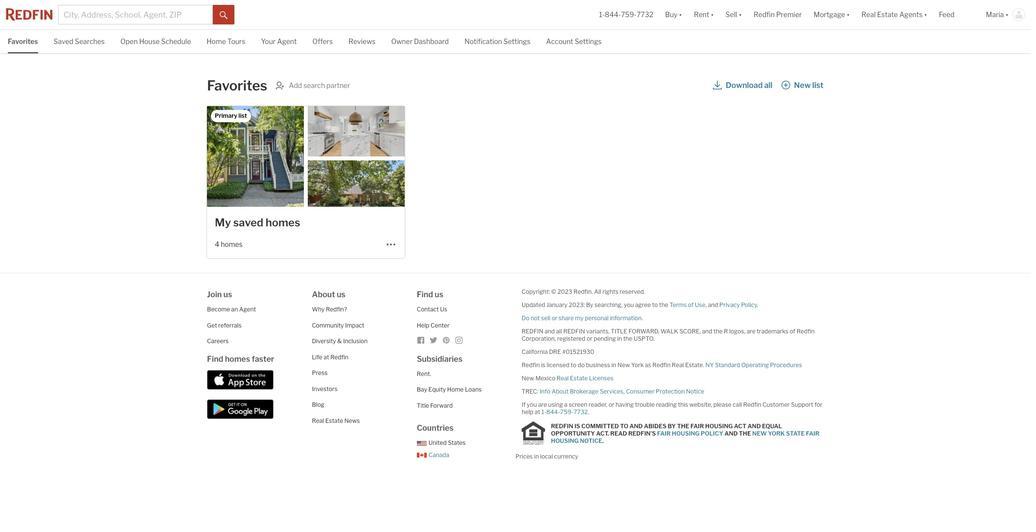 Task type: vqa. For each thing, say whether or not it's contained in the screenshot.
the middle notified
no



Task type: describe. For each thing, give the bounding box(es) containing it.
community impact button
[[312, 322, 365, 329]]

redfin.
[[574, 288, 593, 296]]

community
[[312, 322, 344, 329]]

City, Address, School, Agent, ZIP search field
[[58, 5, 213, 24]]

fair inside "redfin is committed to and abides by the fair housing act and equal opportunity act. read redfin's"
[[691, 423, 705, 430]]

rent ▾ button
[[689, 0, 720, 29]]

all inside button
[[765, 81, 773, 90]]

and right use
[[709, 302, 719, 309]]

759- for 1-844-759-7732 .
[[561, 409, 574, 416]]

not
[[531, 315, 540, 322]]

▾ for mortgage ▾
[[847, 10, 851, 19]]

0 vertical spatial to
[[653, 302, 658, 309]]

rent ▾
[[694, 10, 715, 19]]

real down licensed
[[557, 375, 569, 383]]

redfin inside if you are using a screen reader, or having trouble reading this website, please call redfin customer support for help at
[[744, 402, 762, 409]]

saved
[[233, 216, 264, 229]]

referrals
[[218, 322, 242, 329]]

sell ▾ button
[[720, 0, 748, 29]]

logos,
[[730, 328, 746, 335]]

mortgage ▾ button
[[814, 0, 851, 29]]

services
[[600, 388, 624, 396]]

diversity
[[312, 338, 336, 345]]

press
[[312, 370, 328, 377]]

1 horizontal spatial new
[[618, 362, 631, 369]]

life
[[312, 354, 323, 361]]

subsidiaries
[[417, 355, 463, 364]]

us for find us
[[435, 290, 444, 300]]

schedule
[[161, 37, 191, 46]]

business
[[586, 362, 611, 369]]

why redfin? button
[[312, 306, 347, 313]]

contact us
[[417, 306, 448, 313]]

0 horizontal spatial agent
[[239, 306, 256, 313]]

all inside 'redfin and all redfin variants, title forward, walk score, and the r logos, are trademarks of redfin corporation, registered or pending in the uspto.'
[[556, 328, 563, 335]]

download the redfin app on the apple app store image
[[207, 371, 274, 390]]

copyright:
[[522, 288, 551, 296]]

redfin inside 'redfin and all redfin variants, title forward, walk score, and the r logos, are trademarks of redfin corporation, registered or pending in the uspto.'
[[797, 328, 815, 335]]

opportunity
[[551, 430, 595, 438]]

redfin inside redfin premier button
[[754, 10, 775, 19]]

feed button
[[934, 0, 981, 29]]

homes for 4 homes
[[221, 240, 243, 249]]

housing inside new york state fair housing notice
[[551, 438, 579, 445]]

act
[[735, 423, 747, 430]]

estate for agents
[[878, 10, 899, 19]]

are inside 'redfin and all redfin variants, title forward, walk score, and the r logos, are trademarks of redfin corporation, registered or pending in the uspto.'
[[747, 328, 756, 335]]

saved searches
[[54, 37, 105, 46]]

share
[[559, 315, 574, 322]]

get referrals
[[207, 322, 242, 329]]

new mexico real estate licenses
[[522, 375, 614, 383]]

trademarks
[[757, 328, 789, 335]]

and down sell
[[545, 328, 555, 335]]

reviews
[[349, 37, 376, 46]]

redfin facebook image
[[417, 337, 425, 345]]

partner
[[327, 81, 350, 90]]

by
[[668, 423, 676, 430]]

0 vertical spatial or
[[552, 315, 558, 322]]

rights
[[603, 288, 619, 296]]

sell
[[542, 315, 551, 322]]

1 horizontal spatial housing
[[672, 430, 700, 438]]

fair housing policy link
[[658, 430, 724, 438]]

0 horizontal spatial about
[[312, 290, 335, 300]]

2023
[[558, 288, 573, 296]]

sell
[[726, 10, 738, 19]]

settings for notification settings
[[504, 37, 531, 46]]

real left estate.
[[672, 362, 685, 369]]

real estate agents ▾ button
[[856, 0, 934, 29]]

trec: info about brokerage services , consumer protection notice
[[522, 388, 705, 396]]

owner
[[392, 37, 413, 46]]

an
[[231, 306, 238, 313]]

and right score,
[[703, 328, 713, 335]]

as
[[646, 362, 652, 369]]

buy
[[666, 10, 678, 19]]

0 vertical spatial homes
[[266, 216, 300, 229]]

list for primary list
[[239, 112, 247, 120]]

help
[[522, 409, 534, 416]]

redfin and all redfin variants, title forward, walk score, and the r logos, are trademarks of redfin corporation, registered or pending in the uspto.
[[522, 328, 815, 343]]

primary list
[[215, 112, 247, 120]]

1 vertical spatial about
[[552, 388, 569, 396]]

copyright: © 2023 redfin. all rights reserved.
[[522, 288, 646, 296]]

investors
[[312, 386, 338, 393]]

notice
[[580, 438, 603, 445]]

join
[[207, 290, 222, 300]]

title
[[611, 328, 628, 335]]

1 horizontal spatial estate
[[570, 375, 588, 383]]

find for find us
[[417, 290, 433, 300]]

0 horizontal spatial 1-844-759-7732 link
[[542, 409, 588, 416]]

4
[[215, 240, 220, 249]]

redfin for is
[[551, 423, 574, 430]]

new york state fair housing notice link
[[551, 430, 820, 445]]

redfin left is
[[522, 362, 540, 369]]

press button
[[312, 370, 328, 377]]

local
[[541, 454, 553, 461]]

saved
[[54, 37, 73, 46]]

1 horizontal spatial home
[[448, 386, 464, 394]]

california
[[522, 349, 548, 356]]

offers
[[313, 37, 333, 46]]

variants,
[[587, 328, 610, 335]]

trec:
[[522, 388, 539, 396]]

for
[[815, 402, 823, 409]]

1 horizontal spatial the
[[660, 302, 669, 309]]

life at redfin
[[312, 354, 349, 361]]

2 vertical spatial in
[[535, 454, 539, 461]]

become an agent
[[207, 306, 256, 313]]

currency
[[555, 454, 579, 461]]

equity
[[429, 386, 446, 394]]

licenses
[[590, 375, 614, 383]]

saved searches link
[[54, 30, 105, 52]]

canadian flag image
[[417, 454, 427, 459]]

housing inside "redfin is committed to and abides by the fair housing act and equal opportunity act. read redfin's"
[[706, 423, 733, 430]]

fair inside new york state fair housing notice
[[807, 430, 820, 438]]

new
[[753, 430, 767, 438]]

7732 for 1-844-759-7732 .
[[574, 409, 588, 416]]

contact us button
[[417, 306, 448, 313]]

0 vertical spatial at
[[324, 354, 329, 361]]

personal
[[585, 315, 609, 322]]

all
[[595, 288, 602, 296]]

0 horizontal spatial and
[[630, 423, 643, 430]]

0 vertical spatial home
[[207, 37, 226, 46]]

real estate agents ▾ link
[[862, 0, 928, 29]]

to
[[621, 423, 629, 430]]

customer
[[763, 402, 790, 409]]

0 horizontal spatial fair
[[658, 430, 671, 438]]

sell ▾
[[726, 10, 743, 19]]

blog button
[[312, 402, 325, 409]]

help
[[417, 322, 430, 329]]

©
[[552, 288, 557, 296]]

. right screen
[[588, 409, 590, 416]]

use
[[695, 302, 706, 309]]

redfin down &
[[331, 354, 349, 361]]

search
[[304, 81, 325, 90]]

equal housing opportunity image
[[522, 422, 546, 446]]

get referrals button
[[207, 322, 242, 329]]

0 horizontal spatial ,
[[624, 388, 625, 396]]



Task type: locate. For each thing, give the bounding box(es) containing it.
you inside if you are using a screen reader, or having trouble reading this website, please call redfin customer support for help at
[[527, 402, 537, 409]]

7732 up is
[[574, 409, 588, 416]]

0 horizontal spatial settings
[[504, 37, 531, 46]]

0 horizontal spatial in
[[535, 454, 539, 461]]

0 horizontal spatial housing
[[551, 438, 579, 445]]

844- for 1-844-759-7732 .
[[547, 409, 561, 416]]

1 vertical spatial ,
[[624, 388, 625, 396]]

4 ▾ from the left
[[847, 10, 851, 19]]

. down agree
[[642, 315, 643, 322]]

corporation,
[[522, 335, 556, 343]]

all
[[765, 81, 773, 90], [556, 328, 563, 335]]

0 vertical spatial 7732
[[637, 10, 654, 19]]

▾ right "maria"
[[1006, 10, 1009, 19]]

0 horizontal spatial of
[[689, 302, 694, 309]]

favorites up primary list
[[207, 77, 268, 94]]

rent.
[[417, 371, 432, 378]]

updated
[[522, 302, 546, 309]]

download all button
[[713, 77, 774, 95]]

redfin instagram image
[[455, 337, 463, 345]]

life at redfin button
[[312, 354, 349, 361]]

or down the services
[[609, 402, 615, 409]]

0 vertical spatial you
[[624, 302, 634, 309]]

notification
[[465, 37, 503, 46]]

1 horizontal spatial 844-
[[605, 10, 621, 19]]

privacy
[[720, 302, 740, 309]]

or inside if you are using a screen reader, or having trouble reading this website, please call redfin customer support for help at
[[609, 402, 615, 409]]

1 horizontal spatial in
[[612, 362, 617, 369]]

2 vertical spatial new
[[522, 375, 535, 383]]

0 vertical spatial 1-844-759-7732 link
[[600, 10, 654, 19]]

get
[[207, 322, 217, 329]]

new for new list
[[795, 81, 811, 90]]

in left local
[[535, 454, 539, 461]]

the right by
[[678, 423, 690, 430]]

2 horizontal spatial in
[[618, 335, 623, 343]]

us right join
[[224, 290, 232, 300]]

1 horizontal spatial find
[[417, 290, 433, 300]]

agents
[[900, 10, 923, 19]]

home left loans
[[448, 386, 464, 394]]

redfin right trademarks on the bottom of page
[[797, 328, 815, 335]]

estate left agents
[[878, 10, 899, 19]]

1 vertical spatial 1-844-759-7732 link
[[542, 409, 588, 416]]

redfin for and
[[522, 328, 544, 335]]

abides
[[645, 423, 667, 430]]

or inside 'redfin and all redfin variants, title forward, walk score, and the r logos, are trademarks of redfin corporation, registered or pending in the uspto.'
[[587, 335, 593, 343]]

0 vertical spatial 1-
[[600, 10, 605, 19]]

0 horizontal spatial at
[[324, 354, 329, 361]]

contact
[[417, 306, 439, 313]]

open house schedule
[[120, 37, 191, 46]]

2 vertical spatial or
[[609, 402, 615, 409]]

new
[[795, 81, 811, 90], [618, 362, 631, 369], [522, 375, 535, 383]]

california dre #01521930
[[522, 349, 595, 356]]

the left r
[[714, 328, 723, 335]]

2023:
[[569, 302, 585, 309]]

1 vertical spatial of
[[790, 328, 796, 335]]

1 horizontal spatial all
[[765, 81, 773, 90]]

my
[[576, 315, 584, 322]]

all down share
[[556, 328, 563, 335]]

policy
[[742, 302, 758, 309]]

1 vertical spatial new
[[618, 362, 631, 369]]

about up "why"
[[312, 290, 335, 300]]

brokerage
[[570, 388, 599, 396]]

759- for 1-844-759-7732
[[621, 10, 637, 19]]

redfin down not
[[522, 328, 544, 335]]

new list button
[[781, 77, 825, 95]]

to right agree
[[653, 302, 658, 309]]

find up contact
[[417, 290, 433, 300]]

1 vertical spatial 1-
[[542, 409, 547, 416]]

the left terms in the right of the page
[[660, 302, 669, 309]]

home tours
[[207, 37, 246, 46]]

canada link
[[417, 452, 450, 459]]

0 horizontal spatial estate
[[326, 418, 343, 425]]

1- up 'account settings' "link"
[[600, 10, 605, 19]]

0 horizontal spatial you
[[527, 402, 537, 409]]

1 vertical spatial homes
[[221, 240, 243, 249]]

bay equity home loans button
[[417, 386, 482, 394]]

0 horizontal spatial list
[[239, 112, 247, 120]]

new inside button
[[795, 81, 811, 90]]

and
[[630, 423, 643, 430], [748, 423, 761, 430], [725, 430, 738, 438]]

1 vertical spatial favorites
[[207, 77, 268, 94]]

real down blog button
[[312, 418, 324, 425]]

the left uspto.
[[624, 335, 633, 343]]

bay equity home loans
[[417, 386, 482, 394]]

2 horizontal spatial estate
[[878, 10, 899, 19]]

my saved homes
[[215, 216, 300, 229]]

1 vertical spatial estate
[[570, 375, 588, 383]]

0 vertical spatial ,
[[706, 302, 707, 309]]

2 horizontal spatial the
[[714, 328, 723, 335]]

redfin down my
[[564, 328, 586, 335]]

of right trademarks on the bottom of page
[[790, 328, 796, 335]]

photo of 7801 ridgemar dr, dallas, tx 75231 image
[[308, 161, 405, 229]]

,
[[706, 302, 707, 309], [624, 388, 625, 396]]

redfin
[[754, 10, 775, 19], [797, 328, 815, 335], [331, 354, 349, 361], [522, 362, 540, 369], [653, 362, 671, 369], [744, 402, 762, 409]]

in right pending
[[618, 335, 623, 343]]

1 vertical spatial list
[[239, 112, 247, 120]]

#01521930
[[563, 349, 595, 356]]

2 horizontal spatial or
[[609, 402, 615, 409]]

are right the logos,
[[747, 328, 756, 335]]

are
[[747, 328, 756, 335], [539, 402, 547, 409]]

844- for 1-844-759-7732
[[605, 10, 621, 19]]

0 vertical spatial estate
[[878, 10, 899, 19]]

homes right saved
[[266, 216, 300, 229]]

. down committed
[[603, 438, 604, 445]]

▾ right mortgage
[[847, 10, 851, 19]]

1-844-759-7732 .
[[542, 409, 590, 416]]

settings right "account"
[[575, 37, 602, 46]]

rent. button
[[417, 371, 432, 378]]

1 horizontal spatial 759-
[[621, 10, 637, 19]]

0 horizontal spatial home
[[207, 37, 226, 46]]

2 horizontal spatial housing
[[706, 423, 733, 430]]

do not sell or share my personal information .
[[522, 315, 643, 322]]

homes up download the redfin app on the apple app store image
[[225, 355, 250, 364]]

1 vertical spatial are
[[539, 402, 547, 409]]

▾ for rent ▾
[[711, 10, 715, 19]]

us for join us
[[224, 290, 232, 300]]

notification settings link
[[465, 30, 531, 52]]

redfin down 1-844-759-7732 .
[[551, 423, 574, 430]]

, left privacy
[[706, 302, 707, 309]]

real right mortgage ▾
[[862, 10, 876, 19]]

0 horizontal spatial to
[[571, 362, 577, 369]]

settings for account settings
[[575, 37, 602, 46]]

7732 left buy
[[637, 10, 654, 19]]

at inside if you are using a screen reader, or having trouble reading this website, please call redfin customer support for help at
[[535, 409, 541, 416]]

.
[[758, 302, 759, 309], [642, 315, 643, 322], [588, 409, 590, 416], [603, 438, 604, 445]]

1 us from the left
[[224, 290, 232, 300]]

1 settings from the left
[[504, 37, 531, 46]]

the left new
[[740, 430, 752, 438]]

searches
[[75, 37, 105, 46]]

1 horizontal spatial favorites
[[207, 77, 268, 94]]

0 horizontal spatial or
[[552, 315, 558, 322]]

1 horizontal spatial the
[[740, 430, 752, 438]]

0 horizontal spatial the
[[624, 335, 633, 343]]

in inside 'redfin and all redfin variants, title forward, walk score, and the r logos, are trademarks of redfin corporation, registered or pending in the uspto.'
[[618, 335, 623, 343]]

reviews link
[[349, 30, 376, 52]]

download all
[[726, 81, 773, 90]]

redfin pinterest image
[[443, 337, 450, 345]]

are inside if you are using a screen reader, or having trouble reading this website, please call redfin customer support for help at
[[539, 402, 547, 409]]

1 horizontal spatial list
[[813, 81, 824, 90]]

title
[[417, 402, 429, 410]]

photo of 3611 princess ln, dallas, tx 75229 image
[[308, 106, 405, 157]]

▾ for buy ▾
[[680, 10, 683, 19]]

title forward button
[[417, 402, 453, 410]]

1 horizontal spatial are
[[747, 328, 756, 335]]

new list
[[795, 81, 824, 90]]

title forward
[[417, 402, 453, 410]]

1 vertical spatial to
[[571, 362, 577, 369]]

at right help
[[535, 409, 541, 416]]

uspto.
[[634, 335, 655, 343]]

united
[[429, 440, 447, 447]]

or right sell
[[552, 315, 558, 322]]

redfin twitter image
[[430, 337, 438, 345]]

0 horizontal spatial the
[[678, 423, 690, 430]]

2 horizontal spatial new
[[795, 81, 811, 90]]

6 ▾ from the left
[[1006, 10, 1009, 19]]

. right privacy
[[758, 302, 759, 309]]

community impact
[[312, 322, 365, 329]]

your agent link
[[261, 30, 297, 52]]

homes for find homes faster
[[225, 355, 250, 364]]

0 horizontal spatial all
[[556, 328, 563, 335]]

2 vertical spatial homes
[[225, 355, 250, 364]]

house
[[139, 37, 160, 46]]

us flag image
[[417, 442, 427, 447]]

estate for news
[[326, 418, 343, 425]]

please
[[714, 402, 732, 409]]

homes right 4 at the top left
[[221, 240, 243, 249]]

if
[[522, 402, 526, 409]]

new for new mexico real estate licenses
[[522, 375, 535, 383]]

0 vertical spatial 844-
[[605, 10, 621, 19]]

7732 for 1-844-759-7732
[[637, 10, 654, 19]]

1 vertical spatial in
[[612, 362, 617, 369]]

settings right notification
[[504, 37, 531, 46]]

info about brokerage services link
[[540, 388, 624, 396]]

loans
[[465, 386, 482, 394]]

0 horizontal spatial find
[[207, 355, 223, 364]]

real
[[862, 10, 876, 19], [672, 362, 685, 369], [557, 375, 569, 383], [312, 418, 324, 425]]

1 horizontal spatial of
[[790, 328, 796, 335]]

dre
[[549, 349, 562, 356]]

1 vertical spatial at
[[535, 409, 541, 416]]

3 ▾ from the left
[[739, 10, 743, 19]]

home left the tours
[[207, 37, 226, 46]]

2 settings from the left
[[575, 37, 602, 46]]

real inside dropdown button
[[862, 10, 876, 19]]

2 us from the left
[[337, 290, 346, 300]]

0 vertical spatial 759-
[[621, 10, 637, 19]]

2 horizontal spatial fair
[[807, 430, 820, 438]]

1 horizontal spatial 1-
[[600, 10, 605, 19]]

1 horizontal spatial and
[[725, 430, 738, 438]]

and right to
[[630, 423, 643, 430]]

news
[[345, 418, 360, 425]]

1-844-759-7732 link left buy
[[600, 10, 654, 19]]

you up information
[[624, 302, 634, 309]]

1 horizontal spatial about
[[552, 388, 569, 396]]

and right policy
[[725, 430, 738, 438]]

score,
[[680, 328, 701, 335]]

settings
[[504, 37, 531, 46], [575, 37, 602, 46]]

your agent
[[261, 37, 297, 46]]

find down careers
[[207, 355, 223, 364]]

agent right your
[[277, 37, 297, 46]]

1- for 1-844-759-7732
[[600, 10, 605, 19]]

you right if
[[527, 402, 537, 409]]

estate left news
[[326, 418, 343, 425]]

estate down do
[[570, 375, 588, 383]]

to left do
[[571, 362, 577, 369]]

1 vertical spatial 7732
[[574, 409, 588, 416]]

1 horizontal spatial at
[[535, 409, 541, 416]]

at right life on the left bottom
[[324, 354, 329, 361]]

us for about us
[[337, 290, 346, 300]]

list
[[813, 81, 824, 90], [239, 112, 247, 120]]

0 vertical spatial all
[[765, 81, 773, 90]]

2 ▾ from the left
[[711, 10, 715, 19]]

▾ for sell ▾
[[739, 10, 743, 19]]

1- for 1-844-759-7732 .
[[542, 409, 547, 416]]

account settings link
[[547, 30, 602, 52]]

1 horizontal spatial agent
[[277, 37, 297, 46]]

in
[[618, 335, 623, 343], [612, 362, 617, 369], [535, 454, 539, 461]]

1 vertical spatial find
[[207, 355, 223, 364]]

or left pending
[[587, 335, 593, 343]]

become
[[207, 306, 230, 313]]

mortgage ▾
[[814, 10, 851, 19]]

, up having on the bottom
[[624, 388, 625, 396]]

0 horizontal spatial 844-
[[547, 409, 561, 416]]

2 horizontal spatial and
[[748, 423, 761, 430]]

new york state fair housing notice
[[551, 430, 820, 445]]

1 horizontal spatial fair
[[691, 423, 705, 430]]

of left use
[[689, 302, 694, 309]]

about up using
[[552, 388, 569, 396]]

call
[[733, 402, 743, 409]]

0 vertical spatial agent
[[277, 37, 297, 46]]

download the redfin app from the google play store image
[[207, 400, 274, 420]]

0 horizontal spatial us
[[224, 290, 232, 300]]

▾ for maria ▾
[[1006, 10, 1009, 19]]

by
[[587, 302, 594, 309]]

1 horizontal spatial ,
[[706, 302, 707, 309]]

1 horizontal spatial us
[[337, 290, 346, 300]]

▾ right buy
[[680, 10, 683, 19]]

buy ▾ button
[[660, 0, 689, 29]]

redfin right the as
[[653, 362, 671, 369]]

list inside button
[[813, 81, 824, 90]]

favorites left saved
[[8, 37, 38, 46]]

▾ right agents
[[925, 10, 928, 19]]

homes
[[266, 216, 300, 229], [221, 240, 243, 249], [225, 355, 250, 364]]

redfin left the premier
[[754, 10, 775, 19]]

▾ right sell
[[739, 10, 743, 19]]

favorites link
[[8, 30, 38, 52]]

0 vertical spatial are
[[747, 328, 756, 335]]

in right business
[[612, 362, 617, 369]]

and right act at bottom
[[748, 423, 761, 430]]

list for new list
[[813, 81, 824, 90]]

having
[[616, 402, 634, 409]]

2 horizontal spatial us
[[435, 290, 444, 300]]

agent right an
[[239, 306, 256, 313]]

submit search image
[[220, 11, 228, 19]]

all right download
[[765, 81, 773, 90]]

1 ▾ from the left
[[680, 10, 683, 19]]

1- left using
[[542, 409, 547, 416]]

terms
[[670, 302, 687, 309]]

to
[[653, 302, 658, 309], [571, 362, 577, 369]]

operating
[[742, 362, 769, 369]]

real estate news button
[[312, 418, 360, 425]]

of inside 'redfin and all redfin variants, title forward, walk score, and the r logos, are trademarks of redfin corporation, registered or pending in the uspto.'
[[790, 328, 796, 335]]

1 vertical spatial 759-
[[561, 409, 574, 416]]

0 vertical spatial list
[[813, 81, 824, 90]]

procedures
[[771, 362, 803, 369]]

photo of 2414 g st, sacramento, ca 95816 image
[[207, 106, 304, 207]]

0 vertical spatial favorites
[[8, 37, 38, 46]]

redfin right call
[[744, 402, 762, 409]]

3 us from the left
[[435, 290, 444, 300]]

are left using
[[539, 402, 547, 409]]

1 horizontal spatial 1-844-759-7732 link
[[600, 10, 654, 19]]

settings inside "link"
[[575, 37, 602, 46]]

1 vertical spatial agent
[[239, 306, 256, 313]]

redfin inside "redfin is committed to and abides by the fair housing act and equal opportunity act. read redfin's"
[[551, 423, 574, 430]]

us up us
[[435, 290, 444, 300]]

rent ▾ button
[[694, 0, 715, 29]]

5 ▾ from the left
[[925, 10, 928, 19]]

us up redfin?
[[337, 290, 346, 300]]

1 horizontal spatial settings
[[575, 37, 602, 46]]

1 vertical spatial 844-
[[547, 409, 561, 416]]

1 horizontal spatial you
[[624, 302, 634, 309]]

estate.
[[686, 362, 705, 369]]

1 vertical spatial or
[[587, 335, 593, 343]]

using
[[549, 402, 563, 409]]

0 horizontal spatial favorites
[[8, 37, 38, 46]]

estate inside real estate agents ▾ link
[[878, 10, 899, 19]]

0 horizontal spatial 759-
[[561, 409, 574, 416]]

bay
[[417, 386, 428, 394]]

▾ right rent
[[711, 10, 715, 19]]

0 horizontal spatial 1-
[[542, 409, 547, 416]]

blog
[[312, 402, 325, 409]]

open house schedule link
[[120, 30, 191, 52]]

1-844-759-7732 link up is
[[542, 409, 588, 416]]

1 horizontal spatial to
[[653, 302, 658, 309]]

find for find homes faster
[[207, 355, 223, 364]]

agree
[[636, 302, 651, 309]]

the inside "redfin is committed to and abides by the fair housing act and equal opportunity act. read redfin's"
[[678, 423, 690, 430]]



